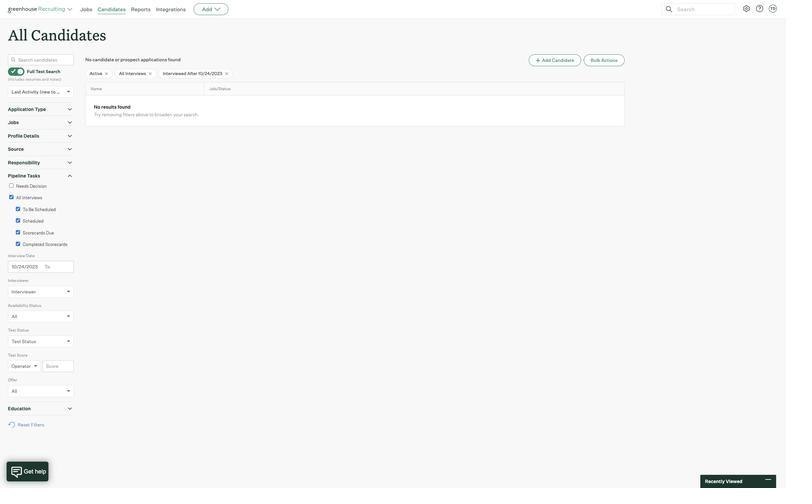 Task type: vqa. For each thing, say whether or not it's contained in the screenshot.
Build
no



Task type: locate. For each thing, give the bounding box(es) containing it.
0 horizontal spatial add
[[202, 6, 212, 13]]

no candidate or prospect applications found
[[85, 57, 181, 62]]

interviews
[[125, 71, 146, 76], [22, 195, 42, 201]]

viewed
[[726, 479, 743, 485]]

1 horizontal spatial jobs
[[80, 6, 93, 13]]

all down offer
[[12, 389, 17, 394]]

bulk
[[591, 57, 601, 63]]

0 horizontal spatial scorecards
[[23, 230, 45, 236]]

filters
[[31, 422, 44, 428]]

(new
[[40, 89, 50, 95]]

status
[[29, 303, 41, 308], [17, 328, 29, 333], [22, 339, 36, 344]]

0 horizontal spatial 10/24/2023
[[12, 264, 38, 270]]

no for no candidate or prospect applications found
[[85, 57, 92, 62]]

Search text field
[[676, 4, 730, 14]]

all interviews down no candidate or prospect applications found
[[119, 71, 146, 76]]

to right 'above'
[[149, 112, 154, 118]]

Completed Scorecards checkbox
[[16, 242, 20, 246]]

1 horizontal spatial 10/24/2023
[[198, 71, 222, 76]]

0 horizontal spatial to
[[51, 89, 56, 95]]

application type
[[8, 106, 46, 112]]

1 horizontal spatial interviews
[[125, 71, 146, 76]]

scorecards up completed on the left of the page
[[23, 230, 45, 236]]

2 vertical spatial status
[[22, 339, 36, 344]]

0 horizontal spatial to
[[23, 207, 28, 212]]

all
[[8, 25, 28, 45], [119, 71, 124, 76], [16, 195, 21, 201], [12, 314, 17, 320], [12, 389, 17, 394]]

scheduled
[[35, 207, 56, 212], [23, 219, 44, 224]]

add
[[202, 6, 212, 13], [543, 57, 552, 63]]

(includes
[[8, 77, 25, 82]]

found
[[168, 57, 181, 62], [118, 104, 131, 110]]

0 vertical spatial test
[[8, 328, 16, 333]]

1 horizontal spatial add
[[543, 57, 552, 63]]

1 vertical spatial interviews
[[22, 195, 42, 201]]

last activity (new to old) option
[[12, 89, 65, 95]]

due
[[46, 230, 54, 236]]

status up score
[[22, 339, 36, 344]]

0 horizontal spatial all interviews
[[16, 195, 42, 201]]

10/24/2023 right after
[[198, 71, 222, 76]]

1 horizontal spatial scorecards
[[45, 242, 68, 247]]

or
[[115, 57, 120, 62]]

1 vertical spatial scorecards
[[45, 242, 68, 247]]

0 horizontal spatial no
[[85, 57, 92, 62]]

scorecards down due
[[45, 242, 68, 247]]

interviews for decision
[[22, 195, 42, 201]]

0 vertical spatial all interviews
[[119, 71, 146, 76]]

add inside add popup button
[[202, 6, 212, 13]]

All Interviews checkbox
[[9, 195, 14, 200]]

interviewer up the availability
[[8, 278, 29, 283]]

source
[[8, 146, 24, 152]]

resumes
[[26, 77, 41, 82]]

no left candidate
[[85, 57, 92, 62]]

score
[[17, 353, 28, 358]]

all right all interviews checkbox
[[16, 195, 21, 201]]

0 vertical spatial candidates
[[98, 6, 126, 13]]

completed
[[23, 242, 44, 247]]

all down or
[[119, 71, 124, 76]]

1 vertical spatial to
[[149, 112, 154, 118]]

add inside "add candidate" link
[[543, 57, 552, 63]]

details
[[24, 133, 39, 139]]

scheduled down be
[[23, 219, 44, 224]]

to down completed scorecards
[[45, 264, 50, 270]]

to
[[23, 207, 28, 212], [45, 264, 50, 270]]

recently
[[706, 479, 725, 485]]

status for test status
[[17, 328, 29, 333]]

test
[[8, 328, 16, 333], [12, 339, 21, 344], [8, 353, 16, 358]]

no for no results found try removing filters above to broaden your search.
[[94, 104, 100, 110]]

no inside no results found try removing filters above to broaden your search.
[[94, 104, 100, 110]]

0 vertical spatial interviewer
[[8, 278, 29, 283]]

found up filters
[[118, 104, 131, 110]]

interviewed after 10/24/2023
[[163, 71, 222, 76]]

10/24/2023
[[198, 71, 222, 76], [12, 264, 38, 270]]

0 vertical spatial scheduled
[[35, 207, 56, 212]]

jobs
[[80, 6, 93, 13], [8, 120, 19, 125]]

td button
[[770, 5, 778, 13]]

0 horizontal spatial found
[[118, 104, 131, 110]]

pipeline
[[8, 173, 26, 179]]

candidates
[[98, 6, 126, 13], [31, 25, 106, 45]]

0 vertical spatial to
[[23, 207, 28, 212]]

1 vertical spatial candidates
[[31, 25, 106, 45]]

candidates right the jobs link
[[98, 6, 126, 13]]

1 vertical spatial to
[[45, 264, 50, 270]]

no up try
[[94, 104, 100, 110]]

0 vertical spatial test status
[[8, 328, 29, 333]]

reports link
[[131, 6, 151, 13]]

1 vertical spatial jobs
[[8, 120, 19, 125]]

0 vertical spatial status
[[29, 303, 41, 308]]

scorecards due
[[23, 230, 54, 236]]

interviews for candidate
[[125, 71, 146, 76]]

activity
[[22, 89, 39, 95]]

date
[[26, 253, 35, 258]]

all interviews up be
[[16, 195, 42, 201]]

profile
[[8, 133, 23, 139]]

1 vertical spatial scheduled
[[23, 219, 44, 224]]

status down availability status element
[[17, 328, 29, 333]]

2 vertical spatial test
[[8, 353, 16, 358]]

test status element
[[8, 328, 74, 352]]

scheduled right be
[[35, 207, 56, 212]]

all down the availability
[[12, 314, 17, 320]]

all candidates
[[8, 25, 106, 45]]

1 vertical spatial test status
[[12, 339, 36, 344]]

prospect
[[121, 57, 140, 62]]

test status down the availability
[[8, 328, 29, 333]]

test for test status
[[8, 328, 16, 333]]

1 vertical spatial all interviews
[[16, 195, 42, 201]]

status down interviewer element
[[29, 303, 41, 308]]

1 vertical spatial test
[[12, 339, 21, 344]]

text
[[36, 69, 45, 74]]

jobs left candidates link
[[80, 6, 93, 13]]

test score
[[8, 353, 28, 358]]

1 vertical spatial add
[[543, 57, 552, 63]]

notes)
[[50, 77, 61, 82]]

all interviews
[[119, 71, 146, 76], [16, 195, 42, 201]]

0 horizontal spatial interviews
[[22, 195, 42, 201]]

status for all
[[29, 303, 41, 308]]

test status up score
[[12, 339, 36, 344]]

full text search (includes resumes and notes)
[[8, 69, 61, 82]]

scorecards
[[23, 230, 45, 236], [45, 242, 68, 247]]

0 vertical spatial no
[[85, 57, 92, 62]]

to
[[51, 89, 56, 95], [149, 112, 154, 118]]

and
[[42, 77, 49, 82]]

0 vertical spatial interviews
[[125, 71, 146, 76]]

reset
[[18, 422, 30, 428]]

jobs up profile
[[8, 120, 19, 125]]

candidates down the jobs link
[[31, 25, 106, 45]]

availability
[[8, 303, 28, 308]]

0 vertical spatial to
[[51, 89, 56, 95]]

1 horizontal spatial to
[[149, 112, 154, 118]]

test for operator
[[8, 353, 16, 358]]

be
[[29, 207, 34, 212]]

1 horizontal spatial no
[[94, 104, 100, 110]]

greenhouse recruiting image
[[8, 5, 67, 13]]

0 vertical spatial add
[[202, 6, 212, 13]]

1 horizontal spatial to
[[45, 264, 50, 270]]

last activity (new to old)
[[12, 89, 65, 95]]

full
[[27, 69, 35, 74]]

needs decision
[[16, 184, 47, 189]]

to for to be scheduled
[[23, 207, 28, 212]]

0 vertical spatial found
[[168, 57, 181, 62]]

1 vertical spatial no
[[94, 104, 100, 110]]

reset filters button
[[8, 419, 48, 431]]

test status
[[8, 328, 29, 333], [12, 339, 36, 344]]

1 horizontal spatial all interviews
[[119, 71, 146, 76]]

0 vertical spatial scorecards
[[23, 230, 45, 236]]

found up interviewed
[[168, 57, 181, 62]]

offer
[[8, 378, 17, 383]]

interviewer
[[8, 278, 29, 283], [12, 289, 36, 295]]

10/24/2023 down interview date
[[12, 264, 38, 270]]

1 vertical spatial found
[[118, 104, 131, 110]]

reports
[[131, 6, 151, 13]]

interviews down needs decision
[[22, 195, 42, 201]]

to left be
[[23, 207, 28, 212]]

interviews down no candidate or prospect applications found
[[125, 71, 146, 76]]

1 vertical spatial 10/24/2023
[[12, 264, 38, 270]]

results
[[101, 104, 117, 110]]

no
[[85, 57, 92, 62], [94, 104, 100, 110]]

1 vertical spatial status
[[17, 328, 29, 333]]

responsibility
[[8, 160, 40, 165]]

candidate
[[553, 57, 575, 63]]

interviewer up availability status
[[12, 289, 36, 295]]

to left old)
[[51, 89, 56, 95]]



Task type: describe. For each thing, give the bounding box(es) containing it.
all interviews for candidate
[[119, 71, 146, 76]]

education
[[8, 406, 31, 412]]

add candidate link
[[529, 54, 582, 66]]

try
[[94, 112, 101, 118]]

candidate
[[93, 57, 114, 62]]

to for to
[[45, 264, 50, 270]]

offer element
[[8, 377, 74, 402]]

0 vertical spatial jobs
[[80, 6, 93, 13]]

after
[[188, 71, 198, 76]]

Scheduled checkbox
[[16, 219, 20, 223]]

type
[[35, 106, 46, 112]]

interviewer element
[[8, 278, 74, 303]]

interview date
[[8, 253, 35, 258]]

td button
[[768, 3, 779, 14]]

filters
[[123, 112, 135, 118]]

add button
[[194, 3, 229, 15]]

bulk actions
[[591, 57, 618, 63]]

Needs Decision checkbox
[[9, 184, 14, 188]]

job/status
[[209, 86, 231, 91]]

availability status
[[8, 303, 41, 308]]

above
[[136, 112, 148, 118]]

recently viewed
[[706, 479, 743, 485]]

1 horizontal spatial found
[[168, 57, 181, 62]]

found inside no results found try removing filters above to broaden your search.
[[118, 104, 131, 110]]

old)
[[57, 89, 65, 95]]

bulk actions link
[[584, 54, 625, 66]]

1 vertical spatial interviewer
[[12, 289, 36, 295]]

all inside availability status element
[[12, 314, 17, 320]]

name
[[91, 86, 102, 91]]

To Be Scheduled checkbox
[[16, 207, 20, 211]]

applications
[[141, 57, 167, 62]]

add for add
[[202, 6, 212, 13]]

actions
[[602, 57, 618, 63]]

removing
[[102, 112, 122, 118]]

search
[[46, 69, 60, 74]]

checkmark image
[[11, 69, 16, 74]]

completed scorecards
[[23, 242, 68, 247]]

operator
[[12, 364, 31, 369]]

broaden
[[155, 112, 172, 118]]

profile details
[[8, 133, 39, 139]]

active
[[90, 71, 102, 76]]

availability status element
[[8, 303, 74, 328]]

tasks
[[27, 173, 40, 179]]

add for add candidate
[[543, 57, 552, 63]]

to be scheduled
[[23, 207, 56, 212]]

0 vertical spatial 10/24/2023
[[198, 71, 222, 76]]

all inside offer element
[[12, 389, 17, 394]]

add candidate
[[543, 57, 575, 63]]

Scorecards Due checkbox
[[16, 230, 20, 235]]

your
[[173, 112, 183, 118]]

Score number field
[[43, 361, 74, 373]]

reset filters
[[18, 422, 44, 428]]

integrations link
[[156, 6, 186, 13]]

all down the greenhouse recruiting image
[[8, 25, 28, 45]]

integrations
[[156, 6, 186, 13]]

decision
[[30, 184, 47, 189]]

interviewed
[[163, 71, 187, 76]]

application
[[8, 106, 34, 112]]

candidates link
[[98, 6, 126, 13]]

jobs link
[[80, 6, 93, 13]]

no results found try removing filters above to broaden your search.
[[94, 104, 199, 118]]

configure image
[[743, 5, 751, 13]]

last
[[12, 89, 21, 95]]

0 horizontal spatial jobs
[[8, 120, 19, 125]]

to inside no results found try removing filters above to broaden your search.
[[149, 112, 154, 118]]

interview
[[8, 253, 25, 258]]

needs
[[16, 184, 29, 189]]

all interviews for decision
[[16, 195, 42, 201]]

td
[[771, 6, 776, 11]]

search.
[[184, 112, 199, 118]]

pipeline tasks
[[8, 173, 40, 179]]

Search candidates field
[[8, 54, 74, 65]]



